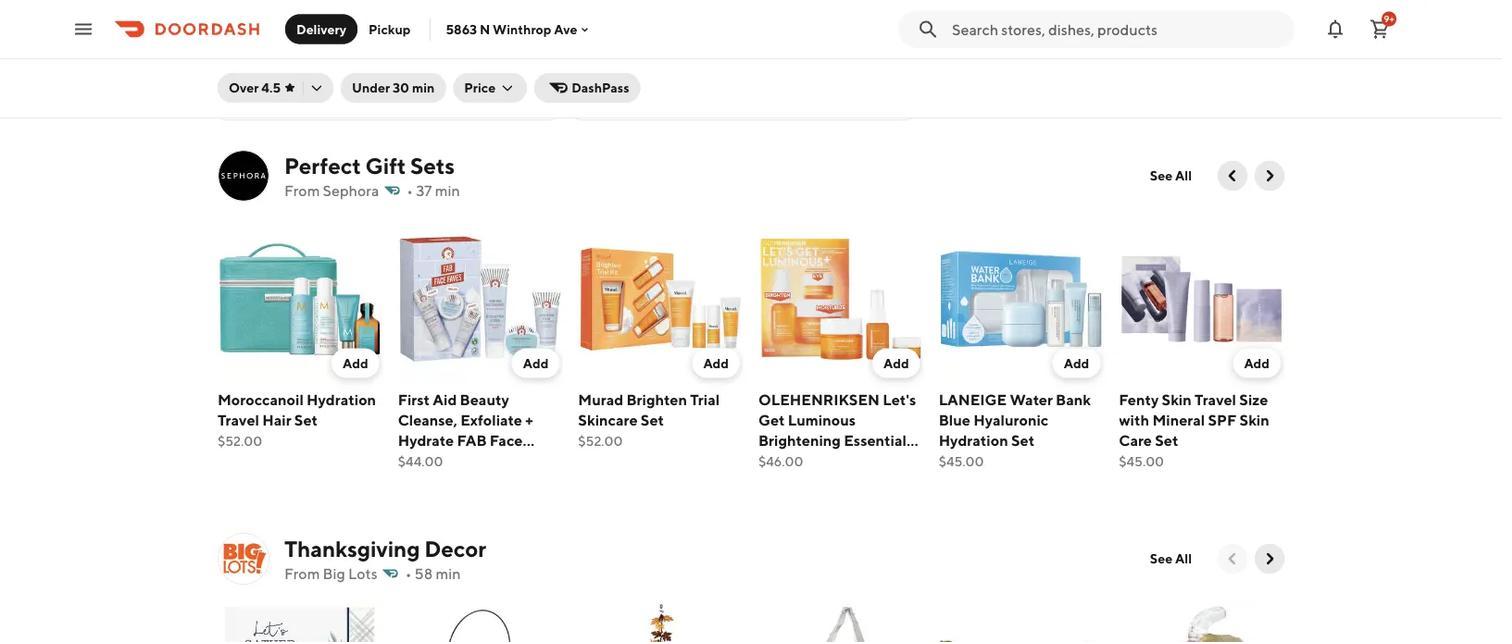 Task type: describe. For each thing, give the bounding box(es) containing it.
click to add this store to your saved list image
[[524, 42, 546, 64]]

essentials
[[844, 432, 913, 449]]

see 22 more stores big lots, target, lush, aldi, petsmart, dollar general, walgreens, dashmart, cvs, kriser's natural pet
[[589, 47, 854, 121]]

fenty skin travel size with mineral spf skin care set $45.00
[[1119, 391, 1270, 469]]

min for • 58 min
[[436, 565, 461, 583]]

care inside "fenty skin travel size with mineral spf skin care set $45.00"
[[1119, 432, 1152, 449]]

9+
[[1384, 13, 1395, 24]]

ave
[[554, 22, 577, 37]]

cvs,
[[775, 88, 805, 103]]

party
[[315, 40, 352, 58]]

$45.00 inside "fenty skin travel size with mineral spf skin care set $45.00"
[[1119, 454, 1164, 469]]

61
[[285, 62, 298, 77]]

murad brighten trial skincare set $52.00
[[578, 391, 720, 449]]

see all for thanksgiving decor
[[1150, 552, 1192, 567]]

0 items, open order cart image
[[1369, 18, 1391, 40]]

pet
[[636, 106, 657, 121]]

water
[[1010, 391, 1053, 409]]

3
[[854, 452, 862, 470]]

$0
[[285, 80, 302, 95]]

under 30 min
[[352, 80, 435, 95]]

olehenriksen let's get luminous brightening essentials skin care set 3 piece image
[[759, 217, 924, 382]]

trial
[[690, 391, 720, 409]]

luminous
[[788, 411, 856, 429]]

price
[[464, 80, 496, 95]]

$46.00
[[759, 454, 803, 469]]

• 58 min
[[405, 565, 461, 583]]

olehenriksen let's get luminous brightening essentials skin care set 3 piece
[[759, 391, 916, 470]]

fenty
[[1119, 391, 1159, 409]]

add for laneige water bank blue hyaluronic hydration set
[[1064, 356, 1089, 371]]

5863 n winthrop ave
[[446, 22, 577, 37]]

gift
[[365, 152, 406, 179]]

size
[[1239, 391, 1268, 409]]

• for gift
[[407, 182, 413, 200]]

next button of carousel image for perfect gift sets
[[1261, 167, 1279, 185]]

spf
[[1208, 411, 1237, 429]]

moroccanoil hydration travel hair set image
[[218, 217, 383, 382]]

add for fenty skin travel size with mineral spf skin care set
[[1244, 356, 1270, 371]]

price button
[[453, 73, 527, 103]]

$52.00 for murad brighten trial skincare set
[[578, 434, 623, 449]]

moroccanoil
[[218, 391, 304, 409]]

fenty skin travel size with mineral spf skin care set image
[[1119, 217, 1285, 382]]

cleanse,
[[398, 411, 457, 429]]

61 min $0 delivery fee
[[285, 62, 373, 95]]

piece
[[865, 452, 904, 470]]

hyaluronic
[[974, 411, 1049, 429]]

from for perfect
[[284, 182, 320, 200]]

aldi,
[[720, 69, 754, 84]]

delivery
[[296, 21, 346, 37]]

fee
[[354, 80, 373, 95]]

first aid beauty cleanse, exfoliate + hydrate fab face faves kit (oz) image
[[398, 217, 563, 382]]

see for thanksgiving decor
[[1150, 552, 1173, 567]]

laneige water bank blue hyaluronic hydration set $45.00
[[939, 391, 1091, 469]]

58
[[415, 565, 433, 583]]

previous button of carousel image for thanksgiving decor
[[1223, 550, 1242, 569]]

hair
[[262, 411, 291, 429]]

skin inside olehenriksen let's get luminous brightening essentials skin care set 3 piece
[[759, 452, 788, 470]]

kriser's
[[808, 88, 851, 103]]

5863
[[446, 22, 477, 37]]

under
[[352, 80, 390, 95]]

over 4.5
[[229, 80, 281, 95]]

brightening
[[759, 432, 841, 449]]

faves
[[398, 452, 438, 470]]

face
[[490, 432, 523, 449]]

bank
[[1056, 391, 1091, 409]]

let's
[[883, 391, 916, 409]]

37
[[416, 182, 432, 200]]

1 vertical spatial skin
[[1240, 411, 1270, 429]]

perfect
[[284, 152, 361, 179]]

stores
[[677, 47, 721, 64]]

natural
[[589, 106, 633, 121]]

skincare
[[578, 411, 638, 429]]

murad
[[578, 391, 623, 409]]

murad brighten trial skincare set image
[[578, 217, 744, 382]]

kit
[[441, 452, 461, 470]]

dashpass button
[[535, 73, 641, 103]]

lots,
[[611, 69, 640, 84]]

min inside 61 min $0 delivery fee
[[300, 62, 322, 77]]

previous button of carousel image for perfect gift sets
[[1223, 167, 1242, 185]]

all for thanksgiving decor
[[1175, 552, 1192, 567]]

under 30 min button
[[341, 73, 446, 103]]

decor
[[424, 536, 486, 562]]

from sephora
[[284, 182, 379, 200]]

target,
[[643, 69, 684, 84]]

city
[[355, 40, 384, 58]]

blue
[[939, 411, 971, 429]]

add for murad brighten trial skincare set
[[703, 356, 729, 371]]

perfect gift sets
[[284, 152, 455, 179]]

big inside see 22 more stores big lots, target, lush, aldi, petsmart, dollar general, walgreens, dashmart, cvs, kriser's natural pet
[[589, 69, 609, 84]]

set inside murad brighten trial skincare set $52.00
[[641, 411, 664, 429]]



Task type: locate. For each thing, give the bounding box(es) containing it.
travel down moroccanoil
[[218, 411, 259, 429]]

2 $52.00 from the left
[[578, 434, 623, 449]]

(oz)
[[464, 452, 491, 470]]

moroccanoil hydration travel hair set $52.00
[[218, 391, 376, 449]]

more
[[638, 47, 674, 64]]

petsmart,
[[757, 69, 816, 84]]

+
[[525, 411, 533, 429]]

set down brighten
[[641, 411, 664, 429]]

see all link
[[1139, 161, 1203, 191], [1139, 545, 1203, 574]]

hydration inside laneige water bank blue hyaluronic hydration set $45.00
[[939, 432, 1008, 449]]

1 vertical spatial from
[[284, 565, 320, 583]]

min right 58
[[436, 565, 461, 583]]

0 vertical spatial all
[[1175, 168, 1192, 183]]

skin down brightening
[[759, 452, 788, 470]]

1 horizontal spatial travel
[[1195, 391, 1236, 409]]

1 vertical spatial hydration
[[939, 432, 1008, 449]]

1 vertical spatial care
[[791, 452, 824, 470]]

add for olehenriksen let's get luminous brightening essentials skin care set 3 piece
[[884, 356, 909, 371]]

2 from from the top
[[284, 565, 320, 583]]

4.5
[[261, 80, 281, 95]]

sephora
[[323, 182, 379, 200]]

mineral
[[1153, 411, 1205, 429]]

0 vertical spatial previous button of carousel image
[[1223, 167, 1242, 185]]

set down mineral
[[1155, 432, 1179, 449]]

exfoliate
[[460, 411, 522, 429]]

• left the 37
[[407, 182, 413, 200]]

$52.00 down skincare
[[578, 434, 623, 449]]

0 vertical spatial big
[[589, 69, 609, 84]]

with
[[1119, 411, 1149, 429]]

add button
[[332, 349, 379, 378], [332, 349, 379, 378], [512, 349, 560, 378], [512, 349, 560, 378], [692, 349, 740, 378], [692, 349, 740, 378], [872, 349, 920, 378], [872, 349, 920, 378], [1053, 349, 1101, 378], [1053, 349, 1101, 378], [1233, 349, 1281, 378], [1233, 349, 1281, 378]]

general,
[[589, 88, 639, 103]]

add up bank
[[1064, 356, 1089, 371]]

0 vertical spatial hydration
[[307, 391, 376, 409]]

0 horizontal spatial care
[[791, 452, 824, 470]]

hydration down blue
[[939, 432, 1008, 449]]

fab
[[457, 432, 487, 449]]

1 add from the left
[[343, 356, 368, 371]]

2 next button of carousel image from the top
[[1261, 550, 1279, 569]]

laneige
[[939, 391, 1007, 409]]

1 horizontal spatial $52.00
[[578, 434, 623, 449]]

all
[[1175, 168, 1192, 183], [1175, 552, 1192, 567]]

care down brightening
[[791, 452, 824, 470]]

beauty
[[460, 391, 509, 409]]

1 horizontal spatial hydration
[[939, 432, 1008, 449]]

add up let's on the right of the page
[[884, 356, 909, 371]]

1 horizontal spatial skin
[[1162, 391, 1192, 409]]

1 vertical spatial all
[[1175, 552, 1192, 567]]

see for perfect gift sets
[[1150, 168, 1173, 183]]

set
[[294, 411, 318, 429], [641, 411, 664, 429], [1011, 432, 1035, 449], [1155, 432, 1179, 449], [827, 452, 851, 470]]

0 horizontal spatial skin
[[759, 452, 788, 470]]

set inside laneige water bank blue hyaluronic hydration set $45.00
[[1011, 432, 1035, 449]]

thanksgiving decor
[[284, 536, 486, 562]]

min for • 37 min
[[435, 182, 460, 200]]

set left the 3
[[827, 452, 851, 470]]

1 next button of carousel image from the top
[[1261, 167, 1279, 185]]

travel up the spf
[[1195, 391, 1236, 409]]

3 add from the left
[[703, 356, 729, 371]]

min
[[300, 62, 322, 77], [412, 80, 435, 95], [435, 182, 460, 200], [436, 565, 461, 583]]

1 vertical spatial see all
[[1150, 552, 1192, 567]]

first aid beauty cleanse, exfoliate + hydrate fab face faves kit (oz)
[[398, 391, 533, 470]]

1 vertical spatial next button of carousel image
[[1261, 550, 1279, 569]]

skin
[[1162, 391, 1192, 409], [1240, 411, 1270, 429], [759, 452, 788, 470]]

see inside see 22 more stores big lots, target, lush, aldi, petsmart, dollar general, walgreens, dashmart, cvs, kriser's natural pet
[[589, 47, 615, 64]]

0 horizontal spatial big
[[323, 565, 345, 583]]

1 see all from the top
[[1150, 168, 1192, 183]]

$52.00 inside murad brighten trial skincare set $52.00
[[578, 434, 623, 449]]

$45.00 inside laneige water bank blue hyaluronic hydration set $45.00
[[939, 454, 984, 469]]

min right 61
[[300, 62, 322, 77]]

0 horizontal spatial $45.00
[[939, 454, 984, 469]]

see all
[[1150, 168, 1192, 183], [1150, 552, 1192, 567]]

2 see all from the top
[[1150, 552, 1192, 567]]

see all link for perfect gift sets
[[1139, 161, 1203, 191]]

$52.00 for moroccanoil hydration travel hair set
[[218, 434, 262, 449]]

1 vertical spatial •
[[405, 565, 412, 583]]

add up size on the right bottom
[[1244, 356, 1270, 371]]

delivery
[[305, 80, 352, 95]]

• for decor
[[405, 565, 412, 583]]

travel inside "fenty skin travel size with mineral spf skin care set $45.00"
[[1195, 391, 1236, 409]]

$52.00 inside moroccanoil hydration travel hair set $52.00
[[218, 434, 262, 449]]

2 $45.00 from the left
[[1119, 454, 1164, 469]]

set inside olehenriksen let's get luminous brightening essentials skin care set 3 piece
[[827, 452, 851, 470]]

dashpass
[[572, 80, 629, 95]]

add for first aid beauty cleanse, exfoliate + hydrate fab face faves kit (oz)
[[523, 356, 549, 371]]

set inside "fenty skin travel size with mineral spf skin care set $45.00"
[[1155, 432, 1179, 449]]

from down thanksgiving
[[284, 565, 320, 583]]

6 add from the left
[[1244, 356, 1270, 371]]

hydrate
[[398, 432, 454, 449]]

$44.00
[[398, 454, 443, 469]]

1 horizontal spatial $45.00
[[1119, 454, 1164, 469]]

open menu image
[[72, 18, 94, 40]]

add up "trial" at the left bottom
[[703, 356, 729, 371]]

min inside 'button'
[[412, 80, 435, 95]]

2 add from the left
[[523, 356, 549, 371]]

lush,
[[686, 69, 718, 84]]

1 vertical spatial see all link
[[1139, 545, 1203, 574]]

hydration left first
[[307, 391, 376, 409]]

walgreens,
[[642, 88, 709, 103]]

0 vertical spatial •
[[407, 182, 413, 200]]

delivery button
[[285, 14, 358, 44]]

pickup button
[[358, 14, 422, 44]]

0 vertical spatial care
[[1119, 432, 1152, 449]]

1 all from the top
[[1175, 168, 1192, 183]]

1 $52.00 from the left
[[218, 434, 262, 449]]

22
[[618, 47, 635, 64]]

0 horizontal spatial travel
[[218, 411, 259, 429]]

add up +
[[523, 356, 549, 371]]

2 previous button of carousel image from the top
[[1223, 550, 1242, 569]]

big
[[589, 69, 609, 84], [323, 565, 345, 583]]

2 all from the top
[[1175, 552, 1192, 567]]

0 vertical spatial travel
[[1195, 391, 1236, 409]]

0 vertical spatial next button of carousel image
[[1261, 167, 1279, 185]]

thanksgiving
[[284, 536, 420, 562]]

laneige water bank blue hyaluronic hydration set image
[[939, 217, 1104, 382]]

skin down size on the right bottom
[[1240, 411, 1270, 429]]

5 add from the left
[[1064, 356, 1089, 371]]

5863 n winthrop ave button
[[446, 22, 592, 37]]

1 vertical spatial travel
[[218, 411, 259, 429]]

1 vertical spatial big
[[323, 565, 345, 583]]

next button of carousel image
[[1261, 167, 1279, 185], [1261, 550, 1279, 569]]

dollar
[[818, 69, 854, 84]]

aid
[[433, 391, 457, 409]]

min for under 30 min
[[412, 80, 435, 95]]

min right 30 at the left of the page
[[412, 80, 435, 95]]

set down hyaluronic
[[1011, 432, 1035, 449]]

from big lots
[[284, 565, 378, 583]]

1 vertical spatial see
[[1150, 168, 1173, 183]]

first
[[398, 391, 430, 409]]

see all link for thanksgiving decor
[[1139, 545, 1203, 574]]

add
[[343, 356, 368, 371], [523, 356, 549, 371], [703, 356, 729, 371], [884, 356, 909, 371], [1064, 356, 1089, 371], [1244, 356, 1270, 371]]

1 horizontal spatial care
[[1119, 432, 1152, 449]]

from for thanksgiving
[[284, 565, 320, 583]]

over
[[229, 80, 259, 95]]

2 see all link from the top
[[1139, 545, 1203, 574]]

from
[[284, 182, 320, 200], [284, 565, 320, 583]]

from down perfect
[[284, 182, 320, 200]]

1 from from the top
[[284, 182, 320, 200]]

big left lots
[[323, 565, 345, 583]]

lots
[[348, 565, 378, 583]]

notification bell image
[[1324, 18, 1347, 40]]

1 $45.00 from the left
[[939, 454, 984, 469]]

see
[[589, 47, 615, 64], [1150, 168, 1173, 183], [1150, 552, 1173, 567]]

0 vertical spatial from
[[284, 182, 320, 200]]

previous button of carousel image
[[1223, 167, 1242, 185], [1223, 550, 1242, 569]]

care inside olehenriksen let's get luminous brightening essentials skin care set 3 piece
[[791, 452, 824, 470]]

travel for $52.00
[[218, 411, 259, 429]]

set right hair
[[294, 411, 318, 429]]

1 see all link from the top
[[1139, 161, 1203, 191]]

n
[[480, 22, 490, 37]]

olehenriksen
[[759, 391, 880, 409]]

$52.00 down moroccanoil
[[218, 434, 262, 449]]

0 vertical spatial see all
[[1150, 168, 1192, 183]]

4 add from the left
[[884, 356, 909, 371]]

1 vertical spatial previous button of carousel image
[[1223, 550, 1242, 569]]

0 vertical spatial see
[[589, 47, 615, 64]]

9+ button
[[1361, 11, 1399, 48]]

add up moroccanoil hydration travel hair set $52.00
[[343, 356, 368, 371]]

set inside moroccanoil hydration travel hair set $52.00
[[294, 411, 318, 429]]

2 vertical spatial see
[[1150, 552, 1173, 567]]

0 vertical spatial see all link
[[1139, 161, 1203, 191]]

hydration
[[307, 391, 376, 409], [939, 432, 1008, 449]]

0 horizontal spatial hydration
[[307, 391, 376, 409]]

pickup
[[369, 21, 411, 37]]

see all for perfect gift sets
[[1150, 168, 1192, 183]]

1 previous button of carousel image from the top
[[1223, 167, 1242, 185]]

2 vertical spatial skin
[[759, 452, 788, 470]]

over 4.5 button
[[218, 73, 333, 103]]

•
[[407, 182, 413, 200], [405, 565, 412, 583]]

• left 58
[[405, 565, 412, 583]]

30
[[393, 80, 409, 95]]

care
[[1119, 432, 1152, 449], [791, 452, 824, 470]]

2 horizontal spatial skin
[[1240, 411, 1270, 429]]

travel inside moroccanoil hydration travel hair set $52.00
[[218, 411, 259, 429]]

all for perfect gift sets
[[1175, 168, 1192, 183]]

$45.00 down "with"
[[1119, 454, 1164, 469]]

sets
[[410, 152, 455, 179]]

big up general,
[[589, 69, 609, 84]]

skin up mineral
[[1162, 391, 1192, 409]]

party city
[[315, 40, 384, 58]]

next button of carousel image for thanksgiving decor
[[1261, 550, 1279, 569]]

add for moroccanoil hydration travel hair set
[[343, 356, 368, 371]]

• 37 min
[[407, 182, 460, 200]]

$45.00 down blue
[[939, 454, 984, 469]]

brighten
[[627, 391, 687, 409]]

travel
[[1195, 391, 1236, 409], [218, 411, 259, 429]]

hydration inside moroccanoil hydration travel hair set $52.00
[[307, 391, 376, 409]]

care down "with"
[[1119, 432, 1152, 449]]

get
[[759, 411, 785, 429]]

0 horizontal spatial $52.00
[[218, 434, 262, 449]]

1 horizontal spatial big
[[589, 69, 609, 84]]

$45.00
[[939, 454, 984, 469], [1119, 454, 1164, 469]]

0 vertical spatial skin
[[1162, 391, 1192, 409]]

travel for mineral
[[1195, 391, 1236, 409]]

Store search: begin typing to search for stores available on DoorDash text field
[[952, 19, 1284, 39]]

min right the 37
[[435, 182, 460, 200]]

dashmart,
[[711, 88, 773, 103]]

winthrop
[[493, 22, 551, 37]]



Task type: vqa. For each thing, say whether or not it's contained in the screenshot.
HYDRATION to the top
yes



